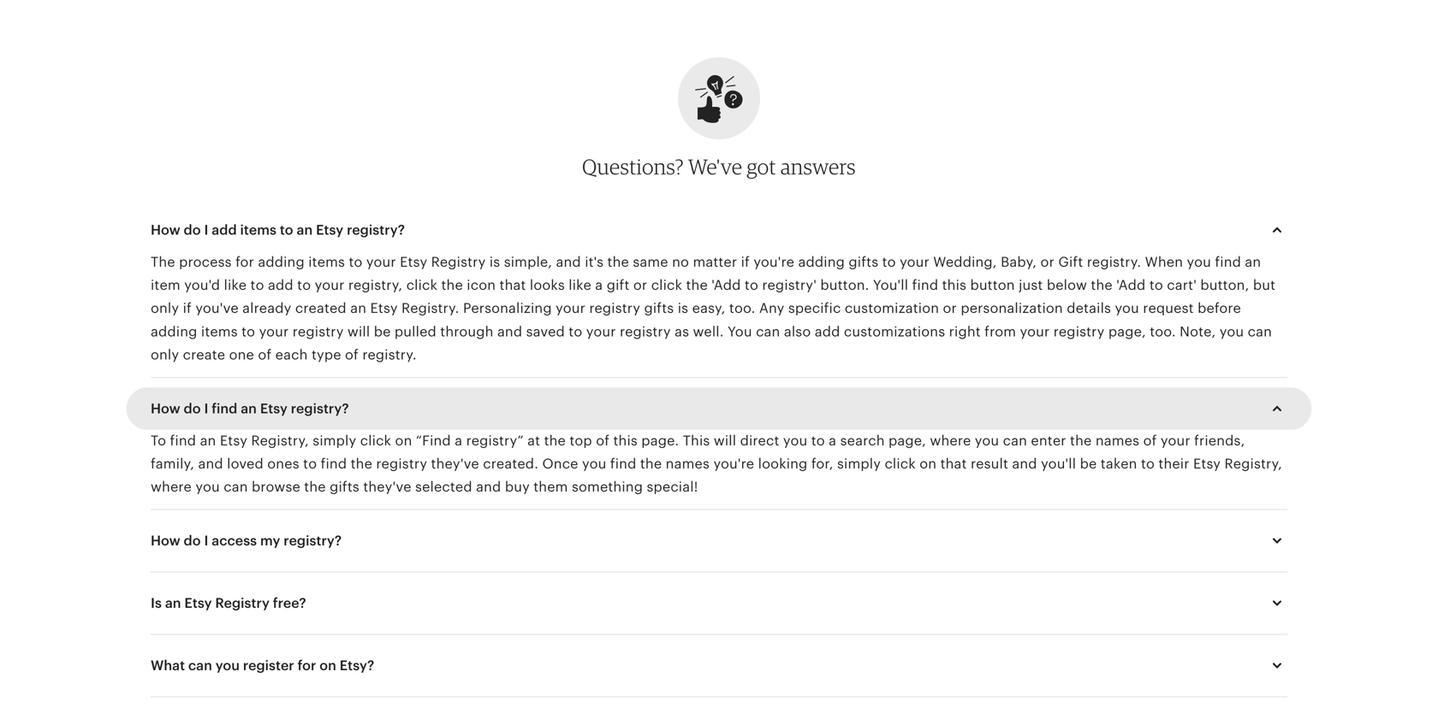 Task type: vqa. For each thing, say whether or not it's contained in the screenshot.
in
no



Task type: describe. For each thing, give the bounding box(es) containing it.
do for add
[[184, 222, 201, 238]]

got
[[747, 154, 776, 179]]

etsy up created
[[316, 222, 343, 238]]

be inside "to find an etsy registry, simply click on "find a registry" at the top of this page. this will direct you to a search page, where you can enter the names of your friends, family, and loved ones to find the registry they've created. once you find the names you're looking for, simply click on that result and you'll be taken to their etsy registry, where you can browse the gifts they've selected and buy them something special!"
[[1080, 457, 1097, 472]]

page, inside the process for adding items to your etsy registry is simple, and it's the same no matter if you're adding gifts to your wedding, baby, or gift registry. when you find an item you'd like to add to your registry, click the icon that looks like a gift or click the 'add to registry' button. you'll find this button just below the 'add to cart' button, but only if you've already created an etsy registry. personalizing your registry gifts is easy, too. any specific customization or personalization details you request before adding items to your registry will be pulled through and saved to your registry as well. you can also add customizations right from your registry page, too. note, you can only create one of each type of registry.
[[1108, 324, 1146, 340]]

1 horizontal spatial add
[[268, 278, 293, 293]]

personalizing
[[463, 301, 552, 316]]

questions?
[[582, 154, 684, 179]]

do for access
[[184, 534, 201, 549]]

the up the easy,
[[686, 278, 708, 293]]

no
[[672, 255, 689, 270]]

easy,
[[692, 301, 725, 316]]

an inside "to find an etsy registry, simply click on "find a registry" at the top of this page. this will direct you to a search page, where you can enter the names of your friends, family, and loved ones to find the registry they've created. once you find the names you're looking for, simply click on that result and you'll be taken to their etsy registry, where you can browse the gifts they've selected and buy them something special!"
[[200, 433, 216, 449]]

an up but at the top right of the page
[[1245, 255, 1261, 270]]

1 vertical spatial they've
[[363, 480, 411, 495]]

can down any
[[756, 324, 780, 340]]

created.
[[483, 457, 538, 472]]

how for how do i access my registry?
[[151, 534, 180, 549]]

them
[[534, 480, 568, 495]]

you up something
[[582, 457, 606, 472]]

for inside the process for adding items to your etsy registry is simple, and it's the same no matter if you're adding gifts to your wedding, baby, or gift registry. when you find an item you'd like to add to your registry, click the icon that looks like a gift or click the 'add to registry' button. you'll find this button just below the 'add to cart' button, but only if you've already created an etsy registry. personalizing your registry gifts is easy, too. any specific customization or personalization details you request before adding items to your registry will be pulled through and saved to your registry as well. you can also add customizations right from your registry page, too. note, you can only create one of each type of registry.
[[235, 255, 254, 270]]

1 vertical spatial gifts
[[644, 301, 674, 316]]

0 horizontal spatial or
[[633, 278, 647, 293]]

button
[[970, 278, 1015, 293]]

find up something
[[610, 457, 636, 472]]

customizations
[[844, 324, 945, 340]]

the
[[151, 255, 175, 270]]

each
[[275, 348, 308, 363]]

1 vertical spatial if
[[183, 301, 192, 316]]

for,
[[811, 457, 833, 472]]

looking
[[758, 457, 808, 472]]

top
[[570, 433, 592, 449]]

of right top
[[596, 433, 610, 449]]

is an etsy registry free?
[[151, 596, 306, 612]]

an right is at the left
[[165, 596, 181, 612]]

how do i access my registry?
[[151, 534, 342, 549]]

one
[[229, 348, 254, 363]]

type
[[312, 348, 341, 363]]

1 horizontal spatial simply
[[837, 457, 881, 472]]

page.
[[641, 433, 679, 449]]

created
[[295, 301, 347, 316]]

of right one
[[258, 348, 272, 363]]

what can you register for on etsy?
[[151, 659, 374, 674]]

the process for adding items to your etsy registry is simple, and it's the same no matter if you're adding gifts to your wedding, baby, or gift registry. when you find an item you'd like to add to your registry, click the icon that looks like a gift or click the 'add to registry' button. you'll find this button just below the 'add to cart' button, but only if you've already created an etsy registry. personalizing your registry gifts is easy, too. any specific customization or personalization details you request before adding items to your registry will be pulled through and saved to your registry as well. you can also add customizations right from your registry page, too. note, you can only create one of each type of registry.
[[151, 255, 1276, 363]]

is an etsy registry free? button
[[135, 583, 1303, 624]]

add inside dropdown button
[[212, 222, 237, 238]]

and left the buy
[[476, 480, 501, 495]]

process
[[179, 255, 232, 270]]

gift
[[607, 278, 630, 293]]

free?
[[273, 596, 306, 612]]

you'll
[[873, 278, 908, 293]]

what can you register for on etsy? button
[[135, 646, 1303, 687]]

2 horizontal spatial a
[[829, 433, 836, 449]]

your up created
[[315, 278, 344, 293]]

1 horizontal spatial adding
[[258, 255, 305, 270]]

you
[[728, 324, 752, 340]]

0 horizontal spatial items
[[201, 324, 238, 340]]

my
[[260, 534, 280, 549]]

etsy down friends,
[[1193, 457, 1221, 472]]

etsy up the loved
[[220, 433, 247, 449]]

1 horizontal spatial registry,
[[1225, 457, 1282, 472]]

an down registry,
[[350, 301, 366, 316]]

result
[[971, 457, 1008, 472]]

your up registry,
[[366, 255, 396, 270]]

0 vertical spatial on
[[395, 433, 412, 449]]

what
[[151, 659, 185, 674]]

registry inside dropdown button
[[215, 596, 270, 612]]

below
[[1047, 278, 1087, 293]]

registry'
[[762, 278, 817, 293]]

0 horizontal spatial adding
[[151, 324, 197, 340]]

when
[[1145, 255, 1183, 270]]

the down page. at the bottom left
[[640, 457, 662, 472]]

and down personalizing
[[497, 324, 522, 340]]

customization
[[845, 301, 939, 316]]

can down but at the top right of the page
[[1248, 324, 1272, 340]]

we've
[[688, 154, 742, 179]]

create
[[183, 348, 225, 363]]

2 like from the left
[[569, 278, 591, 293]]

this
[[683, 433, 710, 449]]

2 horizontal spatial adding
[[798, 255, 845, 270]]

how do i add items to an etsy registry? button
[[135, 210, 1303, 251]]

ones
[[267, 457, 299, 472]]

2 only from the top
[[151, 348, 179, 363]]

page, inside "to find an etsy registry, simply click on "find a registry" at the top of this page. this will direct you to a search page, where you can enter the names of your friends, family, and loved ones to find the registry they've created. once you find the names you're looking for, simply click on that result and you'll be taken to their etsy registry, where you can browse the gifts they've selected and buy them something special!"
[[889, 433, 926, 449]]

you're inside "to find an etsy registry, simply click on "find a registry" at the top of this page. this will direct you to a search page, where you can enter the names of your friends, family, and loved ones to find the registry they've created. once you find the names you're looking for, simply click on that result and you'll be taken to their etsy registry, where you can browse the gifts they've selected and buy them something special!"
[[713, 457, 754, 472]]

your up "you'll"
[[900, 255, 930, 270]]

registry down gift on the left top of page
[[589, 301, 640, 316]]

can inside 'dropdown button'
[[188, 659, 212, 674]]

it's
[[585, 255, 604, 270]]

your down personalization
[[1020, 324, 1050, 340]]

that inside "to find an etsy registry, simply click on "find a registry" at the top of this page. this will direct you to a search page, where you can enter the names of your friends, family, and loved ones to find the registry they've created. once you find the names you're looking for, simply click on that result and you'll be taken to their etsy registry, where you can browse the gifts they've selected and buy them something special!"
[[940, 457, 967, 472]]

1 vertical spatial registry.
[[362, 348, 417, 363]]

your down gift on the left top of page
[[586, 324, 616, 340]]

you right details
[[1115, 301, 1139, 316]]

2 horizontal spatial gifts
[[849, 255, 878, 270]]

registry,
[[348, 278, 403, 293]]

the up gift on the left top of page
[[607, 255, 629, 270]]

the right browse
[[304, 480, 326, 495]]

to
[[151, 433, 166, 449]]

something
[[572, 480, 643, 495]]

click down search
[[885, 457, 916, 472]]

0 vertical spatial or
[[1040, 255, 1055, 270]]

but
[[1253, 278, 1276, 293]]

friends,
[[1194, 433, 1245, 449]]

an down one
[[241, 401, 257, 417]]

how do i access my registry? button
[[135, 521, 1303, 562]]

find right ones
[[321, 457, 347, 472]]

2 'add from the left
[[1116, 278, 1146, 293]]

direct
[[740, 433, 779, 449]]

you inside 'dropdown button'
[[216, 659, 240, 674]]

your inside "to find an etsy registry, simply click on "find a registry" at the top of this page. this will direct you to a search page, where you can enter the names of your friends, family, and loved ones to find the registry they've created. once you find the names you're looking for, simply click on that result and you'll be taken to their etsy registry, where you can browse the gifts they've selected and buy them something special!"
[[1161, 433, 1190, 449]]

the right at
[[544, 433, 566, 449]]

0 horizontal spatial a
[[455, 433, 462, 449]]

etsy up registry,
[[400, 255, 427, 270]]

how for how do i add items to an etsy registry?
[[151, 222, 180, 238]]

your down looks
[[556, 301, 585, 316]]

registry down details
[[1053, 324, 1105, 340]]

well.
[[693, 324, 724, 340]]

can left enter
[[1003, 433, 1027, 449]]

wedding,
[[933, 255, 997, 270]]

etsy down registry,
[[370, 301, 398, 316]]

is
[[151, 596, 162, 612]]

family,
[[151, 457, 194, 472]]

selected
[[415, 480, 472, 495]]

personalization
[[961, 301, 1063, 316]]

item
[[151, 278, 180, 293]]

you down the before
[[1220, 324, 1244, 340]]

how do i find an etsy registry?
[[151, 401, 349, 417]]

of left friends,
[[1143, 433, 1157, 449]]

registry left the as
[[620, 324, 671, 340]]

on inside 'dropdown button'
[[320, 659, 336, 674]]

find right to
[[170, 433, 196, 449]]

buy
[[505, 480, 530, 495]]

1 only from the top
[[151, 301, 179, 316]]

button.
[[820, 278, 869, 293]]

the up details
[[1091, 278, 1113, 293]]

the left icon
[[441, 278, 463, 293]]

this inside "to find an etsy registry, simply click on "find a registry" at the top of this page. this will direct you to a search page, where you can enter the names of your friends, family, and loved ones to find the registry they've created. once you find the names you're looking for, simply click on that result and you'll be taken to their etsy registry, where you can browse the gifts they've selected and buy them something special!"
[[613, 433, 638, 449]]

icon
[[467, 278, 496, 293]]

2 horizontal spatial on
[[920, 457, 937, 472]]

register
[[243, 659, 294, 674]]

you up cart'
[[1187, 255, 1211, 270]]

request
[[1143, 301, 1194, 316]]

answers
[[781, 154, 856, 179]]

2 vertical spatial or
[[943, 301, 957, 316]]

0 vertical spatial if
[[741, 255, 750, 270]]

once
[[542, 457, 578, 472]]



Task type: locate. For each thing, give the bounding box(es) containing it.
you've
[[195, 301, 239, 316]]

0 horizontal spatial 'add
[[712, 278, 741, 293]]

only left create
[[151, 348, 179, 363]]

registry inside "to find an etsy registry, simply click on "find a registry" at the top of this page. this will direct you to a search page, where you can enter the names of your friends, family, and loved ones to find the registry they've created. once you find the names you're looking for, simply click on that result and you'll be taken to their etsy registry, where you can browse the gifts they've selected and buy them something special!"
[[376, 457, 427, 472]]

right
[[949, 324, 981, 340]]

you left register
[[216, 659, 240, 674]]

also
[[784, 324, 811, 340]]

2 horizontal spatial add
[[815, 324, 840, 340]]

through
[[440, 324, 494, 340]]

etsy right is at the left
[[184, 596, 212, 612]]

1 'add from the left
[[712, 278, 741, 293]]

i inside 'dropdown button'
[[204, 534, 208, 549]]

can down the loved
[[224, 480, 248, 495]]

do
[[184, 222, 201, 238], [184, 401, 201, 417], [184, 534, 201, 549]]

1 vertical spatial items
[[308, 255, 345, 270]]

pulled
[[395, 324, 436, 340]]

1 vertical spatial or
[[633, 278, 647, 293]]

0 horizontal spatial registry
[[215, 596, 270, 612]]

1 vertical spatial where
[[151, 480, 192, 495]]

how up is at the left
[[151, 534, 180, 549]]

i for find
[[204, 401, 208, 417]]

1 how from the top
[[151, 222, 180, 238]]

add up the process
[[212, 222, 237, 238]]

2 horizontal spatial items
[[308, 255, 345, 270]]

1 horizontal spatial for
[[298, 659, 316, 674]]

1 horizontal spatial that
[[940, 457, 967, 472]]

registry. down pulled
[[362, 348, 417, 363]]

will inside the process for adding items to your etsy registry is simple, and it's the same no matter if you're adding gifts to your wedding, baby, or gift registry. when you find an item you'd like to add to your registry, click the icon that looks like a gift or click the 'add to registry' button. you'll find this button just below the 'add to cart' button, but only if you've already created an etsy registry. personalizing your registry gifts is easy, too. any specific customization or personalization details you request before adding items to your registry will be pulled through and saved to your registry as well. you can also add customizations right from your registry page, too. note, you can only create one of each type of registry.
[[347, 324, 370, 340]]

1 horizontal spatial be
[[1080, 457, 1097, 472]]

access
[[212, 534, 257, 549]]

0 horizontal spatial this
[[613, 433, 638, 449]]

2 vertical spatial on
[[320, 659, 336, 674]]

they've up selected
[[431, 457, 479, 472]]

i up the process
[[204, 222, 208, 238]]

gift
[[1058, 255, 1083, 270]]

browse
[[252, 480, 300, 495]]

registry, up ones
[[251, 433, 309, 449]]

1 vertical spatial how
[[151, 401, 180, 417]]

1 horizontal spatial gifts
[[644, 301, 674, 316]]

questions? we've got answers
[[582, 154, 856, 179]]

1 vertical spatial registry?
[[291, 401, 349, 417]]

1 horizontal spatial registry.
[[1087, 255, 1141, 270]]

simple,
[[504, 255, 552, 270]]

i down create
[[204, 401, 208, 417]]

click up registry.
[[406, 278, 438, 293]]

do for find
[[184, 401, 201, 417]]

0 vertical spatial simply
[[313, 433, 356, 449]]

only down item
[[151, 301, 179, 316]]

cart'
[[1167, 278, 1197, 293]]

find up button,
[[1215, 255, 1241, 270]]

to find an etsy registry, simply click on "find a registry" at the top of this page. this will direct you to a search page, where you can enter the names of your friends, family, and loved ones to find the registry they've created. once you find the names you're looking for, simply click on that result and you'll be taken to their etsy registry, where you can browse the gifts they've selected and buy them something special!
[[151, 433, 1282, 495]]

registry"
[[466, 433, 524, 449]]

2 vertical spatial items
[[201, 324, 238, 340]]

0 horizontal spatial add
[[212, 222, 237, 238]]

1 vertical spatial too.
[[1150, 324, 1176, 340]]

0 vertical spatial that
[[500, 278, 526, 293]]

your down already
[[259, 324, 289, 340]]

simply
[[313, 433, 356, 449], [837, 457, 881, 472]]

0 vertical spatial items
[[240, 222, 276, 238]]

i for add
[[204, 222, 208, 238]]

registry, down friends,
[[1225, 457, 1282, 472]]

if right matter on the top
[[741, 255, 750, 270]]

and left the loved
[[198, 457, 223, 472]]

registry up icon
[[431, 255, 486, 270]]

registry?
[[347, 222, 405, 238], [291, 401, 349, 417], [284, 534, 342, 549]]

0 horizontal spatial gifts
[[330, 480, 359, 495]]

registry? right the my at the bottom of page
[[284, 534, 342, 549]]

for
[[235, 255, 254, 270], [298, 659, 316, 674]]

1 vertical spatial names
[[666, 457, 710, 472]]

1 vertical spatial is
[[678, 301, 688, 316]]

their
[[1158, 457, 1189, 472]]

the up the "you'll"
[[1070, 433, 1092, 449]]

registry.
[[402, 301, 459, 316]]

0 vertical spatial do
[[184, 222, 201, 238]]

to
[[280, 222, 293, 238], [349, 255, 363, 270], [882, 255, 896, 270], [250, 278, 264, 293], [297, 278, 311, 293], [745, 278, 758, 293], [1149, 278, 1163, 293], [242, 324, 255, 340], [569, 324, 582, 340], [811, 433, 825, 449], [303, 457, 317, 472], [1141, 457, 1155, 472]]

from
[[985, 324, 1016, 340]]

0 vertical spatial page,
[[1108, 324, 1146, 340]]

0 horizontal spatial too.
[[729, 301, 755, 316]]

1 vertical spatial for
[[298, 659, 316, 674]]

click
[[406, 278, 438, 293], [651, 278, 682, 293], [360, 433, 391, 449], [885, 457, 916, 472]]

be inside the process for adding items to your etsy registry is simple, and it's the same no matter if you're adding gifts to your wedding, baby, or gift registry. when you find an item you'd like to add to your registry, click the icon that looks like a gift or click the 'add to registry' button. you'll find this button just below the 'add to cart' button, but only if you've already created an etsy registry. personalizing your registry gifts is easy, too. any specific customization or personalization details you request before adding items to your registry will be pulled through and saved to your registry as well. you can also add customizations right from your registry page, too. note, you can only create one of each type of registry.
[[374, 324, 391, 340]]

button,
[[1200, 278, 1249, 293]]

1 horizontal spatial like
[[569, 278, 591, 293]]

2 horizontal spatial or
[[1040, 255, 1055, 270]]

0 vertical spatial gifts
[[849, 255, 878, 270]]

be right the "you'll"
[[1080, 457, 1097, 472]]

items up created
[[308, 255, 345, 270]]

0 vertical spatial will
[[347, 324, 370, 340]]

1 i from the top
[[204, 222, 208, 238]]

that
[[500, 278, 526, 293], [940, 457, 967, 472]]

0 vertical spatial only
[[151, 301, 179, 316]]

or
[[1040, 255, 1055, 270], [633, 278, 647, 293], [943, 301, 957, 316]]

i
[[204, 222, 208, 238], [204, 401, 208, 417], [204, 534, 208, 549]]

you up the looking
[[783, 433, 807, 449]]

items down you've
[[201, 324, 238, 340]]

0 horizontal spatial will
[[347, 324, 370, 340]]

find right "you'll"
[[912, 278, 938, 293]]

1 vertical spatial page,
[[889, 433, 926, 449]]

0 horizontal spatial is
[[489, 255, 500, 270]]

etsy up ones
[[260, 401, 288, 417]]

1 horizontal spatial page,
[[1108, 324, 1146, 340]]

0 horizontal spatial for
[[235, 255, 254, 270]]

0 vertical spatial registry.
[[1087, 255, 1141, 270]]

any
[[759, 301, 784, 316]]

1 horizontal spatial or
[[943, 301, 957, 316]]

you'll
[[1041, 457, 1076, 472]]

2 how from the top
[[151, 401, 180, 417]]

specific
[[788, 301, 841, 316]]

a inside the process for adding items to your etsy registry is simple, and it's the same no matter if you're adding gifts to your wedding, baby, or gift registry. when you find an item you'd like to add to your registry, click the icon that looks like a gift or click the 'add to registry' button. you'll find this button just below the 'add to cart' button, but only if you've already created an etsy registry. personalizing your registry gifts is easy, too. any specific customization or personalization details you request before adding items to your registry will be pulled through and saved to your registry as well. you can also add customizations right from your registry page, too. note, you can only create one of each type of registry.
[[595, 278, 603, 293]]

2 vertical spatial gifts
[[330, 480, 359, 495]]

0 horizontal spatial names
[[666, 457, 710, 472]]

you'd
[[184, 278, 220, 293]]

i for access
[[204, 534, 208, 549]]

gifts up "button."
[[849, 255, 878, 270]]

how do i add items to an etsy registry?
[[151, 222, 405, 238]]

do up the process
[[184, 222, 201, 238]]

same
[[633, 255, 668, 270]]

0 horizontal spatial where
[[151, 480, 192, 495]]

1 vertical spatial on
[[920, 457, 937, 472]]

they've left selected
[[363, 480, 411, 495]]

you're up 'registry''
[[754, 255, 794, 270]]

is up the as
[[678, 301, 688, 316]]

registry. right gift
[[1087, 255, 1141, 270]]

an up created
[[297, 222, 313, 238]]

registry down created
[[293, 324, 344, 340]]

can right what
[[188, 659, 212, 674]]

0 horizontal spatial they've
[[363, 480, 411, 495]]

'add
[[712, 278, 741, 293], [1116, 278, 1146, 293]]

1 horizontal spatial 'add
[[1116, 278, 1146, 293]]

like down it's
[[569, 278, 591, 293]]

be left pulled
[[374, 324, 391, 340]]

3 how from the top
[[151, 534, 180, 549]]

registry left free?
[[215, 596, 270, 612]]

names up "taken"
[[1096, 433, 1139, 449]]

1 horizontal spatial too.
[[1150, 324, 1176, 340]]

gifts
[[849, 255, 878, 270], [644, 301, 674, 316], [330, 480, 359, 495]]

or left gift
[[1040, 255, 1055, 270]]

'add down when
[[1116, 278, 1146, 293]]

how inside 'dropdown button'
[[151, 534, 180, 549]]

0 horizontal spatial that
[[500, 278, 526, 293]]

2 vertical spatial add
[[815, 324, 840, 340]]

is
[[489, 255, 500, 270], [678, 301, 688, 316]]

0 vertical spatial you're
[[754, 255, 794, 270]]

1 horizontal spatial where
[[930, 433, 971, 449]]

1 horizontal spatial this
[[942, 278, 966, 293]]

loved
[[227, 457, 264, 472]]

and left it's
[[556, 255, 581, 270]]

this inside the process for adding items to your etsy registry is simple, and it's the same no matter if you're adding gifts to your wedding, baby, or gift registry. when you find an item you'd like to add to your registry, click the icon that looks like a gift or click the 'add to registry' button. you'll find this button just below the 'add to cart' button, but only if you've already created an etsy registry. personalizing your registry gifts is easy, too. any specific customization or personalization details you request before adding items to your registry will be pulled through and saved to your registry as well. you can also add customizations right from your registry page, too. note, you can only create one of each type of registry.
[[942, 278, 966, 293]]

1 vertical spatial only
[[151, 348, 179, 363]]

already
[[242, 301, 291, 316]]

3 do from the top
[[184, 534, 201, 549]]

0 horizontal spatial registry.
[[362, 348, 417, 363]]

baby,
[[1001, 255, 1037, 270]]

names
[[1096, 433, 1139, 449], [666, 457, 710, 472]]

a up for,
[[829, 433, 836, 449]]

saved
[[526, 324, 565, 340]]

can
[[756, 324, 780, 340], [1248, 324, 1272, 340], [1003, 433, 1027, 449], [224, 480, 248, 495], [188, 659, 212, 674]]

gifts down same
[[644, 301, 674, 316]]

registry inside the process for adding items to your etsy registry is simple, and it's the same no matter if you're adding gifts to your wedding, baby, or gift registry. when you find an item you'd like to add to your registry, click the icon that looks like a gift or click the 'add to registry' button. you'll find this button just below the 'add to cart' button, but only if you've already created an etsy registry. personalizing your registry gifts is easy, too. any specific customization or personalization details you request before adding items to your registry will be pulled through and saved to your registry as well. you can also add customizations right from your registry page, too. note, you can only create one of each type of registry.
[[431, 255, 486, 270]]

1 like from the left
[[224, 278, 247, 293]]

on
[[395, 433, 412, 449], [920, 457, 937, 472], [320, 659, 336, 674]]

2 vertical spatial registry?
[[284, 534, 342, 549]]

if
[[741, 255, 750, 270], [183, 301, 192, 316]]

page,
[[1108, 324, 1146, 340], [889, 433, 926, 449]]

you up access
[[195, 480, 220, 495]]

that inside the process for adding items to your etsy registry is simple, and it's the same no matter if you're adding gifts to your wedding, baby, or gift registry. when you find an item you'd like to add to your registry, click the icon that looks like a gift or click the 'add to registry' button. you'll find this button just below the 'add to cart' button, but only if you've already created an etsy registry. personalizing your registry gifts is easy, too. any specific customization or personalization details you request before adding items to your registry will be pulled through and saved to your registry as well. you can also add customizations right from your registry page, too. note, you can only create one of each type of registry.
[[500, 278, 526, 293]]

0 vertical spatial be
[[374, 324, 391, 340]]

note,
[[1180, 324, 1216, 340]]

items for add
[[240, 222, 276, 238]]

where down family,
[[151, 480, 192, 495]]

will right the this
[[714, 433, 736, 449]]

how do i find an etsy registry? button
[[135, 388, 1303, 430]]

taken
[[1101, 457, 1137, 472]]

special!
[[647, 480, 698, 495]]

the
[[607, 255, 629, 270], [441, 278, 463, 293], [686, 278, 708, 293], [1091, 278, 1113, 293], [544, 433, 566, 449], [1070, 433, 1092, 449], [351, 457, 372, 472], [640, 457, 662, 472], [304, 480, 326, 495]]

0 vertical spatial registry?
[[347, 222, 405, 238]]

2 i from the top
[[204, 401, 208, 417]]

items up already
[[240, 222, 276, 238]]

before
[[1198, 301, 1241, 316]]

0 horizontal spatial like
[[224, 278, 247, 293]]

registry? inside 'dropdown button'
[[284, 534, 342, 549]]

that up personalizing
[[500, 278, 526, 293]]

an right to
[[200, 433, 216, 449]]

gifts right browse
[[330, 480, 359, 495]]

1 horizontal spatial if
[[741, 255, 750, 270]]

at
[[527, 433, 540, 449]]

0 horizontal spatial page,
[[889, 433, 926, 449]]

0 vertical spatial registry,
[[251, 433, 309, 449]]

as
[[675, 324, 689, 340]]

of right 'type'
[[345, 348, 359, 363]]

the right ones
[[351, 457, 372, 472]]

you up result
[[975, 433, 999, 449]]

how up the in the top left of the page
[[151, 222, 180, 238]]

1 horizontal spatial registry
[[431, 255, 486, 270]]

to inside dropdown button
[[280, 222, 293, 238]]

registry,
[[251, 433, 309, 449], [1225, 457, 1282, 472]]

items
[[240, 222, 276, 238], [308, 255, 345, 270], [201, 324, 238, 340]]

where
[[930, 433, 971, 449], [151, 480, 192, 495]]

1 vertical spatial you're
[[713, 457, 754, 472]]

1 vertical spatial registry,
[[1225, 457, 1282, 472]]

2 do from the top
[[184, 401, 201, 417]]

etsy?
[[340, 659, 374, 674]]

3 i from the top
[[204, 534, 208, 549]]

adding up "button."
[[798, 255, 845, 270]]

find inside dropdown button
[[212, 401, 237, 417]]

0 horizontal spatial on
[[320, 659, 336, 674]]

search
[[840, 433, 885, 449]]

0 horizontal spatial registry,
[[251, 433, 309, 449]]

0 vertical spatial is
[[489, 255, 500, 270]]

will down registry,
[[347, 324, 370, 340]]

too. up you
[[729, 301, 755, 316]]

0 vertical spatial how
[[151, 222, 180, 238]]

0 vertical spatial where
[[930, 433, 971, 449]]

or up right
[[943, 301, 957, 316]]

1 do from the top
[[184, 222, 201, 238]]

items for adding
[[308, 255, 345, 270]]

do inside 'dropdown button'
[[184, 534, 201, 549]]

0 vertical spatial they've
[[431, 457, 479, 472]]

for inside 'dropdown button'
[[298, 659, 316, 674]]

1 horizontal spatial on
[[395, 433, 412, 449]]

0 horizontal spatial be
[[374, 324, 391, 340]]

that left result
[[940, 457, 967, 472]]

1 vertical spatial do
[[184, 401, 201, 417]]

1 horizontal spatial items
[[240, 222, 276, 238]]

2 vertical spatial do
[[184, 534, 201, 549]]

click left the "find
[[360, 433, 391, 449]]

items inside how do i add items to an etsy registry? dropdown button
[[240, 222, 276, 238]]

'add down matter on the top
[[712, 278, 741, 293]]

gifts inside "to find an etsy registry, simply click on "find a registry" at the top of this page. this will direct you to a search page, where you can enter the names of your friends, family, and loved ones to find the registry they've created. once you find the names you're looking for, simply click on that result and you'll be taken to their etsy registry, where you can browse the gifts they've selected and buy them something special!"
[[330, 480, 359, 495]]

details
[[1067, 301, 1111, 316]]

for right the process
[[235, 255, 254, 270]]

this left page. at the bottom left
[[613, 433, 638, 449]]

registry
[[589, 301, 640, 316], [293, 324, 344, 340], [620, 324, 671, 340], [1053, 324, 1105, 340], [376, 457, 427, 472]]

registry.
[[1087, 255, 1141, 270], [362, 348, 417, 363]]

enter
[[1031, 433, 1066, 449]]

adding
[[258, 255, 305, 270], [798, 255, 845, 270], [151, 324, 197, 340]]

0 vertical spatial too.
[[729, 301, 755, 316]]

1 vertical spatial this
[[613, 433, 638, 449]]

for right register
[[298, 659, 316, 674]]

you're inside the process for adding items to your etsy registry is simple, and it's the same no matter if you're adding gifts to your wedding, baby, or gift registry. when you find an item you'd like to add to your registry, click the icon that looks like a gift or click the 'add to registry' button. you'll find this button just below the 'add to cart' button, but only if you've already created an etsy registry. personalizing your registry gifts is easy, too. any specific customization or personalization details you request before adding items to your registry will be pulled through and saved to your registry as well. you can also add customizations right from your registry page, too. note, you can only create one of each type of registry.
[[754, 255, 794, 270]]

names down the this
[[666, 457, 710, 472]]

you're
[[754, 255, 794, 270], [713, 457, 754, 472]]

add down specific
[[815, 324, 840, 340]]

how for how do i find an etsy registry?
[[151, 401, 180, 417]]

"find
[[416, 433, 451, 449]]

find down one
[[212, 401, 237, 417]]

1 vertical spatial add
[[268, 278, 293, 293]]

will inside "to find an etsy registry, simply click on "find a registry" at the top of this page. this will direct you to a search page, where you can enter the names of your friends, family, and loved ones to find the registry they've created. once you find the names you're looking for, simply click on that result and you'll be taken to their etsy registry, where you can browse the gifts they've selected and buy them something special!"
[[714, 433, 736, 449]]

0 horizontal spatial simply
[[313, 433, 356, 449]]

0 vertical spatial names
[[1096, 433, 1139, 449]]

i left access
[[204, 534, 208, 549]]

just
[[1019, 278, 1043, 293]]

0 vertical spatial this
[[942, 278, 966, 293]]

you're down direct
[[713, 457, 754, 472]]

click down no
[[651, 278, 682, 293]]

too. down request
[[1150, 324, 1176, 340]]

and down enter
[[1012, 457, 1037, 472]]

1 vertical spatial be
[[1080, 457, 1097, 472]]

1 horizontal spatial they've
[[431, 457, 479, 472]]

matter
[[693, 255, 737, 270]]

or right gift on the left top of page
[[633, 278, 647, 293]]

find
[[1215, 255, 1241, 270], [912, 278, 938, 293], [212, 401, 237, 417], [170, 433, 196, 449], [321, 457, 347, 472], [610, 457, 636, 472]]

1 horizontal spatial names
[[1096, 433, 1139, 449]]

this down wedding,
[[942, 278, 966, 293]]

2 vertical spatial how
[[151, 534, 180, 549]]



